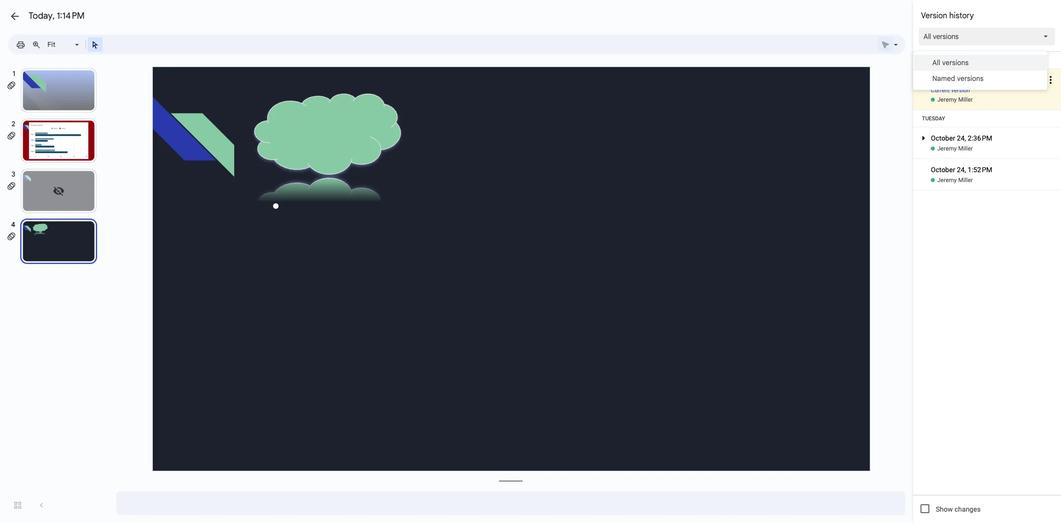 Task type: locate. For each thing, give the bounding box(es) containing it.
all
[[924, 32, 932, 41], [933, 58, 941, 67]]

0 vertical spatial miller
[[959, 96, 974, 103]]

all versions inside list box
[[924, 32, 959, 41]]

current version
[[932, 87, 971, 94]]

jeremy miller
[[938, 96, 974, 103], [938, 145, 974, 152], [938, 177, 974, 184]]

0 vertical spatial all versions
[[924, 32, 959, 41]]

2 vertical spatial jeremy
[[938, 177, 958, 184]]

1 vertical spatial all
[[933, 58, 941, 67]]

2 vertical spatial miller
[[959, 177, 974, 184]]

1 jeremy miller from the top
[[938, 96, 974, 103]]

1 miller from the top
[[959, 96, 974, 103]]

1 horizontal spatial all
[[933, 58, 941, 67]]

1 vertical spatial jeremy miller
[[938, 145, 974, 152]]

0 vertical spatial jeremy
[[938, 96, 958, 103]]

1 jeremy from the top
[[938, 96, 958, 103]]

jeremy
[[938, 96, 958, 103], [938, 145, 958, 152], [938, 177, 958, 184]]

version history
[[922, 11, 975, 21]]

3 miller from the top
[[959, 177, 974, 184]]

show changes
[[937, 505, 981, 513]]

1 row group from the top
[[914, 52, 1062, 110]]

current version cell
[[914, 62, 1062, 98]]

row group
[[914, 52, 1062, 110], [914, 110, 1062, 190]]

versions
[[934, 32, 959, 41], [943, 58, 970, 67], [958, 74, 984, 83]]

versions up version
[[958, 74, 984, 83]]

all versions list box
[[914, 28, 1062, 51]]

1 vertical spatial miller
[[959, 145, 974, 152]]

today
[[923, 57, 940, 63]]

0 horizontal spatial all
[[924, 32, 932, 41]]

history
[[950, 11, 975, 21]]

menu containing all versions
[[914, 51, 1048, 90]]

versions down version history at the top
[[934, 32, 959, 41]]

today, 1:14 pm application
[[0, 0, 1062, 523]]

Zoom field
[[44, 38, 83, 52]]

named
[[933, 74, 956, 83]]

miller
[[959, 96, 974, 103], [959, 145, 974, 152], [959, 177, 974, 184]]

today,
[[29, 10, 55, 21]]

2 vertical spatial jeremy miller
[[938, 177, 974, 184]]

versions up 'named versions'
[[943, 58, 970, 67]]

0 vertical spatial versions
[[934, 32, 959, 41]]

menu
[[914, 51, 1048, 90]]

tuesday
[[923, 115, 946, 122]]

cell
[[914, 159, 1062, 176]]

2 row group from the top
[[914, 110, 1062, 190]]

0 vertical spatial all
[[924, 32, 932, 41]]

all down version on the top right of the page
[[924, 32, 932, 41]]

2 miller from the top
[[959, 145, 974, 152]]

0 vertical spatial jeremy miller
[[938, 96, 974, 103]]

more actions image
[[1046, 62, 1057, 98]]

1 vertical spatial jeremy
[[938, 145, 958, 152]]

version
[[922, 11, 948, 21]]

live pointer settings image
[[892, 38, 899, 41]]

navigation
[[0, 58, 109, 523]]

versions list tree grid
[[914, 52, 1062, 190]]

2 jeremy from the top
[[938, 145, 958, 152]]

1 vertical spatial all versions
[[933, 58, 970, 67]]

all up the named at the top
[[933, 58, 941, 67]]

all versions
[[924, 32, 959, 41], [933, 58, 970, 67]]

current
[[932, 87, 951, 94]]

all versions up the named at the top
[[933, 58, 970, 67]]

all versions down version history at the top
[[924, 32, 959, 41]]

1:14 pm
[[57, 10, 85, 21]]



Task type: vqa. For each thing, say whether or not it's contained in the screenshot.
Oct within the Pet resume OPTION
no



Task type: describe. For each thing, give the bounding box(es) containing it.
menu bar banner
[[0, 0, 1062, 59]]

menu inside today, 1:14 pm application
[[914, 51, 1048, 90]]

2 vertical spatial versions
[[958, 74, 984, 83]]

versions inside option
[[934, 32, 959, 41]]

navigation inside today, 1:14 pm application
[[0, 58, 109, 523]]

Show changes checkbox
[[921, 504, 930, 513]]

3 jeremy from the top
[[938, 177, 958, 184]]

mode and view toolbar
[[878, 35, 900, 54]]

expand detailed versions image
[[918, 132, 930, 168]]

named versions
[[933, 74, 984, 83]]

2 jeremy miller from the top
[[938, 145, 974, 152]]

tuesday heading
[[914, 110, 1062, 127]]

version history section
[[914, 0, 1062, 523]]

1 vertical spatial versions
[[943, 58, 970, 67]]

row group containing jeremy miller
[[914, 110, 1062, 190]]

Zoom text field
[[46, 38, 74, 51]]

show
[[937, 505, 954, 513]]

today heading
[[914, 52, 1062, 69]]

version
[[952, 87, 971, 94]]

3 jeremy miller from the top
[[938, 177, 974, 184]]

changes
[[955, 505, 981, 513]]

main toolbar
[[12, 37, 103, 52]]

all versions option
[[924, 32, 959, 41]]

all inside option
[[924, 32, 932, 41]]

row group containing current version
[[914, 52, 1062, 110]]

today, 1:14 pm
[[29, 10, 85, 21]]



